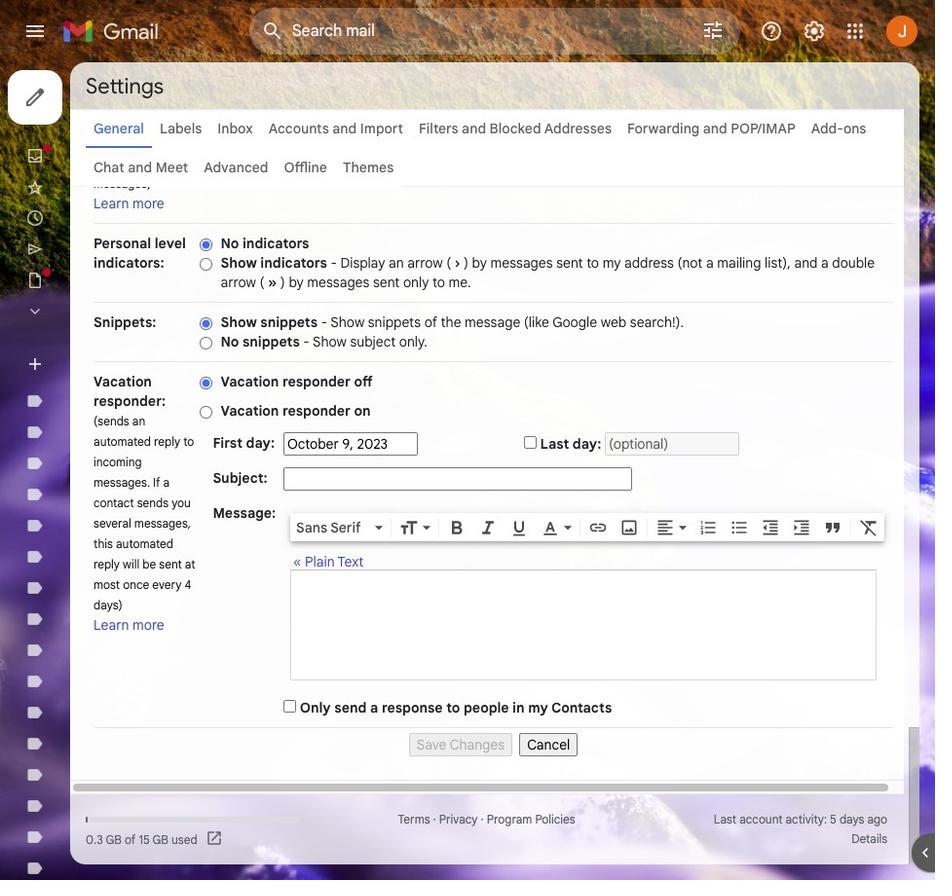 Task type: vqa. For each thing, say whether or not it's contained in the screenshot.
2nd Report from the top
no



Task type: describe. For each thing, give the bounding box(es) containing it.
1 horizontal spatial an
[[389, 254, 404, 272]]

Vacation responder off radio
[[200, 376, 213, 390]]

be
[[142, 557, 156, 572]]

ons
[[843, 120, 866, 137]]

once
[[123, 578, 149, 592]]

last day:
[[540, 435, 601, 453]]

Show indicators radio
[[200, 257, 213, 272]]

footer containing terms
[[70, 810, 904, 849]]

»
[[268, 274, 277, 291]]

account
[[740, 812, 783, 827]]

policies
[[535, 812, 575, 827]]

send
[[334, 699, 367, 717]]

main menu image
[[23, 19, 47, 43]]

0 horizontal spatial reply
[[94, 557, 120, 572]]

me.
[[449, 274, 471, 291]]

1 horizontal spatial arrow
[[407, 254, 443, 272]]

list),
[[765, 254, 791, 272]]

this
[[94, 537, 113, 551]]

cancel
[[527, 736, 570, 754]]

messages,
[[134, 516, 191, 531]]

accounts
[[269, 120, 329, 137]]

terms · privacy · program policies
[[398, 812, 575, 827]]

underline ‪(⌘u)‬ image
[[510, 519, 529, 538]]

gmail image
[[62, 12, 169, 51]]

sent inside the ) by messages sent to my address (not a mailing list), and a double arrow (
[[556, 254, 583, 272]]

No snippets radio
[[200, 336, 213, 350]]

sends
[[137, 496, 169, 510]]

( inside the ) by messages sent to my address (not a mailing list), and a double arrow (
[[260, 274, 264, 291]]

first
[[213, 434, 243, 452]]

inbox
[[217, 120, 253, 137]]

message:
[[213, 505, 276, 522]]

show up no snippets - show subject only. in the left top of the page
[[331, 314, 365, 331]]

pop/imap
[[731, 120, 796, 137]]

responder for on
[[282, 402, 351, 420]]

no for no snippets - show subject only.
[[221, 333, 239, 351]]

) inside the ) by messages sent to my address (not a mailing list), and a double arrow (
[[464, 254, 469, 272]]

and for accounts
[[333, 120, 357, 137]]

Subject text field
[[284, 468, 632, 491]]

Vacation responder text field
[[291, 581, 876, 670]]

add-ons
[[811, 120, 866, 137]]

serif
[[330, 519, 361, 537]]

filters and blocked addresses link
[[419, 120, 612, 137]]

- for show snippets of the message (like google web search!).
[[321, 314, 327, 331]]

Vacation responder on radio
[[200, 405, 213, 420]]

Last day: text field
[[605, 432, 739, 456]]

ago
[[867, 812, 888, 827]]

sans serif
[[296, 519, 361, 537]]

details
[[852, 832, 888, 846]]

terms
[[398, 812, 430, 827]]

show right the show snippets option
[[221, 314, 257, 331]]

indicators for no
[[243, 235, 309, 252]]

forwarding
[[627, 120, 700, 137]]

if
[[153, 475, 160, 490]]

indent less ‪(⌘[)‬ image
[[761, 518, 780, 538]]

filters and blocked addresses
[[419, 120, 612, 137]]

a inside vacation responder: (sends an automated reply to incoming messages. if a contact sends you several messages, this automated reply will be sent at most once every 4 days) learn more
[[163, 475, 170, 490]]

labels
[[160, 120, 202, 137]]

people
[[464, 699, 509, 717]]

the inside (appended at the end of all outgoing messages) learn more
[[168, 135, 186, 150]]

» ) by messages sent only to me.
[[268, 274, 471, 291]]

and for forwarding
[[703, 120, 727, 137]]

activity:
[[786, 812, 827, 827]]

outgoing
[[146, 156, 193, 170]]

1 vertical spatial automated
[[116, 537, 173, 551]]

end
[[94, 156, 114, 170]]

subject
[[350, 333, 396, 351]]

(like
[[524, 314, 549, 331]]

blocked
[[490, 120, 541, 137]]

day: for first day:
[[246, 434, 275, 452]]

messages inside the ) by messages sent to my address (not a mailing list), and a double arrow (
[[490, 254, 553, 272]]

general
[[94, 120, 144, 137]]

settings
[[86, 73, 164, 99]]

chat
[[94, 159, 124, 176]]

addresses
[[544, 120, 612, 137]]

on
[[354, 402, 371, 420]]

vacation responder: (sends an automated reply to incoming messages. if a contact sends you several messages, this automated reply will be sent at most once every 4 days) learn more
[[94, 373, 195, 634]]

inbox link
[[217, 120, 253, 137]]

double
[[832, 254, 875, 272]]

last for last account activity: 5 days ago details
[[714, 812, 737, 827]]

and inside the ) by messages sent to my address (not a mailing list), and a double arrow (
[[794, 254, 818, 272]]

and for chat
[[128, 159, 152, 176]]

to left the people
[[446, 699, 460, 717]]

bold ‪(⌘b)‬ image
[[447, 518, 467, 538]]

only
[[403, 274, 429, 291]]

every
[[152, 578, 182, 592]]

(not
[[677, 254, 703, 272]]

1 horizontal spatial reply
[[154, 434, 180, 449]]

cancel button
[[519, 733, 578, 757]]

messages.
[[94, 475, 150, 490]]

you
[[172, 496, 191, 510]]

- for show subject only.
[[303, 333, 310, 351]]

first day:
[[213, 434, 275, 452]]

a right send
[[370, 699, 378, 717]]

settings image
[[803, 19, 826, 43]]

a right (not
[[706, 254, 714, 272]]

will
[[123, 557, 139, 572]]

search mail image
[[255, 14, 290, 49]]

day: for last day:
[[573, 435, 601, 453]]

no for no indicators
[[221, 235, 239, 252]]

bulleted list ‪(⌘⇧8)‬ image
[[730, 518, 749, 538]]

labels link
[[160, 120, 202, 137]]

general link
[[94, 120, 144, 137]]

more inside (appended at the end of all outgoing messages) learn more
[[133, 195, 164, 212]]

(appended
[[94, 135, 152, 150]]

indent more ‪(⌘])‬ image
[[792, 518, 811, 538]]

an inside vacation responder: (sends an automated reply to incoming messages. if a contact sends you several messages, this automated reply will be sent at most once every 4 days) learn more
[[132, 414, 145, 429]]

terms link
[[398, 812, 430, 827]]

add-
[[811, 120, 843, 137]]

2 learn more link from the top
[[94, 617, 164, 634]]

web
[[601, 314, 627, 331]]

vacation responder on
[[221, 402, 371, 420]]

days
[[840, 812, 864, 827]]

last account activity: 5 days ago details
[[714, 812, 888, 846]]

advanced search options image
[[694, 11, 733, 50]]

0 vertical spatial (
[[446, 254, 451, 272]]

indicators:
[[94, 254, 164, 272]]

indicators for show
[[260, 254, 327, 272]]

address
[[624, 254, 674, 272]]

google
[[552, 314, 597, 331]]

0.3 gb of 15 gb used
[[86, 832, 197, 847]]

to left me.
[[432, 274, 445, 291]]

a left double
[[821, 254, 829, 272]]

all
[[131, 156, 143, 170]]

quote ‪(⌘⇧9)‬ image
[[823, 518, 843, 538]]

my inside the ) by messages sent to my address (not a mailing list), and a double arrow (
[[603, 254, 621, 272]]

Show snippets radio
[[200, 316, 213, 331]]

learn inside (appended at the end of all outgoing messages) learn more
[[94, 195, 129, 212]]

privacy link
[[439, 812, 478, 827]]

program
[[487, 812, 532, 827]]

themes link
[[343, 159, 394, 176]]

only send a response to people in my contacts
[[300, 699, 612, 717]]

offline link
[[284, 159, 327, 176]]



Task type: locate. For each thing, give the bounding box(es) containing it.
off
[[354, 373, 373, 391]]

-
[[331, 254, 337, 272], [321, 314, 327, 331], [303, 333, 310, 351]]

0 horizontal spatial day:
[[246, 434, 275, 452]]

1 vertical spatial last
[[714, 812, 737, 827]]

the down me.
[[441, 314, 461, 331]]

day: right first
[[246, 434, 275, 452]]

follow link to manage storage image
[[205, 830, 225, 849]]

to
[[587, 254, 599, 272], [432, 274, 445, 291], [183, 434, 194, 449], [446, 699, 460, 717]]

an up only
[[389, 254, 404, 272]]

no right no snippets 'radio'
[[221, 333, 239, 351]]

(appended at the end of all outgoing messages) learn more
[[94, 135, 193, 212]]

0 horizontal spatial by
[[289, 274, 304, 291]]

arrow up only
[[407, 254, 443, 272]]

0 vertical spatial at
[[155, 135, 165, 150]]

First day: text field
[[284, 432, 418, 456]]

0 vertical spatial )
[[464, 254, 469, 272]]

of left 'all' on the left top of page
[[117, 156, 128, 170]]

more inside vacation responder: (sends an automated reply to incoming messages. if a contact sends you several messages, this automated reply will be sent at most once every 4 days) learn more
[[133, 617, 164, 634]]

snippets for show subject only.
[[243, 333, 300, 351]]

1 gb from the left
[[106, 832, 122, 847]]

formatting options toolbar
[[290, 513, 885, 541]]

no snippets - show subject only.
[[221, 333, 428, 351]]

day: right last day: checkbox
[[573, 435, 601, 453]]

incoming
[[94, 455, 142, 470]]

sent up every
[[159, 557, 182, 572]]

0 vertical spatial messages
[[490, 254, 553, 272]]

0 horizontal spatial my
[[528, 699, 548, 717]]

learn more link
[[94, 195, 164, 212], [94, 617, 164, 634]]

2 vertical spatial -
[[303, 333, 310, 351]]

0 vertical spatial sent
[[556, 254, 583, 272]]

2 vertical spatial sent
[[159, 557, 182, 572]]

snippets up no snippets - show subject only. in the left top of the page
[[260, 314, 318, 331]]

2 horizontal spatial -
[[331, 254, 337, 272]]

1 horizontal spatial day:
[[573, 435, 601, 453]]

forwarding and pop/imap
[[627, 120, 796, 137]]

( left »
[[260, 274, 264, 291]]

reply up 'if'
[[154, 434, 180, 449]]

1 vertical spatial of
[[424, 314, 437, 331]]

- up vacation responder off
[[303, 333, 310, 351]]

no indicators
[[221, 235, 309, 252]]

1 horizontal spatial ·
[[481, 812, 484, 827]]

at up "outgoing"
[[155, 135, 165, 150]]

footer
[[70, 810, 904, 849]]

1 vertical spatial sent
[[373, 274, 400, 291]]

search!).
[[630, 314, 684, 331]]

vacation for vacation responder off
[[221, 373, 279, 391]]

the up "outgoing"
[[168, 135, 186, 150]]

) right "›"
[[464, 254, 469, 272]]

« plain text
[[293, 553, 364, 571]]

1 no from the top
[[221, 235, 239, 252]]

of inside (appended at the end of all outgoing messages) learn more
[[117, 156, 128, 170]]

learn down days)
[[94, 617, 129, 634]]

0 vertical spatial indicators
[[243, 235, 309, 252]]

learn inside vacation responder: (sends an automated reply to incoming messages. if a contact sends you several messages, this automated reply will be sent at most once every 4 days) learn more
[[94, 617, 129, 634]]

learn more link down days)
[[94, 617, 164, 634]]

1 vertical spatial responder
[[282, 402, 351, 420]]

2 responder from the top
[[282, 402, 351, 420]]

1 horizontal spatial the
[[441, 314, 461, 331]]

2 learn from the top
[[94, 617, 129, 634]]

sans
[[296, 519, 327, 537]]

only.
[[399, 333, 428, 351]]

numbered list ‪(⌘⇧7)‬ image
[[699, 518, 718, 538]]

chat and meet
[[94, 159, 188, 176]]

1 learn more link from the top
[[94, 195, 164, 212]]

1 vertical spatial by
[[289, 274, 304, 291]]

to left address
[[587, 254, 599, 272]]

display an arrow ( ›
[[340, 254, 460, 272]]

vacation right the vacation responder off radio
[[221, 373, 279, 391]]

1 horizontal spatial by
[[472, 254, 487, 272]]

day:
[[246, 434, 275, 452], [573, 435, 601, 453]]

messages down display
[[307, 274, 370, 291]]

my right in
[[528, 699, 548, 717]]

of up only.
[[424, 314, 437, 331]]

a right 'if'
[[163, 475, 170, 490]]

details link
[[852, 832, 888, 846]]

sans serif option
[[292, 518, 371, 538]]

vacation up responder:
[[94, 373, 152, 391]]

sent down display an arrow ( › at the top left of the page
[[373, 274, 400, 291]]

1 vertical spatial -
[[321, 314, 327, 331]]

0 horizontal spatial messages
[[307, 274, 370, 291]]

show indicators -
[[221, 254, 340, 272]]

show snippets - show snippets of the message (like google web search!).
[[221, 314, 684, 331]]

0 horizontal spatial arrow
[[221, 274, 256, 291]]

last inside last account activity: 5 days ago details
[[714, 812, 737, 827]]

0 horizontal spatial (
[[260, 274, 264, 291]]

0 horizontal spatial ·
[[433, 812, 436, 827]]

1 vertical spatial reply
[[94, 557, 120, 572]]

vacation up first day:
[[221, 402, 279, 420]]

responder down vacation responder off
[[282, 402, 351, 420]]

0 vertical spatial automated
[[94, 434, 151, 449]]

at inside vacation responder: (sends an automated reply to incoming messages. if a contact sends you several messages, this automated reply will be sent at most once every 4 days) learn more
[[185, 557, 195, 572]]

changes
[[450, 736, 505, 754]]

meet
[[156, 159, 188, 176]]

by right »
[[289, 274, 304, 291]]

2 · from the left
[[481, 812, 484, 827]]

0 vertical spatial the
[[168, 135, 186, 150]]

1 horizontal spatial at
[[185, 557, 195, 572]]

0 horizontal spatial -
[[303, 333, 310, 351]]

snippets:
[[94, 314, 156, 331]]

15
[[139, 832, 150, 847]]

reply
[[154, 434, 180, 449], [94, 557, 120, 572]]

automated up 'incoming'
[[94, 434, 151, 449]]

save changes button
[[409, 733, 512, 757]]

0 vertical spatial responder
[[282, 373, 351, 391]]

in
[[512, 699, 525, 717]]

· right terms
[[433, 812, 436, 827]]

gb right the "0.3"
[[106, 832, 122, 847]]

show right show indicators radio
[[221, 254, 257, 272]]

arrow
[[407, 254, 443, 272], [221, 274, 256, 291]]

1 vertical spatial no
[[221, 333, 239, 351]]

1 vertical spatial an
[[132, 414, 145, 429]]

at up '4'
[[185, 557, 195, 572]]

·
[[433, 812, 436, 827], [481, 812, 484, 827]]

( left "›"
[[446, 254, 451, 272]]

0 horizontal spatial gb
[[106, 832, 122, 847]]

vacation inside vacation responder: (sends an automated reply to incoming messages. if a contact sends you several messages, this automated reply will be sent at most once every 4 days) learn more
[[94, 373, 152, 391]]

a
[[706, 254, 714, 272], [821, 254, 829, 272], [163, 475, 170, 490], [370, 699, 378, 717]]

vacation responder off
[[221, 373, 373, 391]]

last for last day:
[[540, 435, 569, 453]]

last right last day: checkbox
[[540, 435, 569, 453]]

2 no from the top
[[221, 333, 239, 351]]

snippets up only.
[[368, 314, 421, 331]]

days)
[[94, 598, 123, 613]]

vacation for vacation responder: (sends an automated reply to incoming messages. if a contact sends you several messages, this automated reply will be sent at most once every 4 days) learn more
[[94, 373, 152, 391]]

0 horizontal spatial an
[[132, 414, 145, 429]]

an
[[389, 254, 404, 272], [132, 414, 145, 429]]

at inside (appended at the end of all outgoing messages) learn more
[[155, 135, 165, 150]]

link ‪(⌘k)‬ image
[[588, 518, 608, 538]]

an down responder:
[[132, 414, 145, 429]]

2 vertical spatial of
[[125, 832, 136, 847]]

Last day: checkbox
[[524, 436, 537, 449]]

0 vertical spatial more
[[133, 195, 164, 212]]

1 · from the left
[[433, 812, 436, 827]]

advanced link
[[204, 159, 268, 176]]

of left 15
[[125, 832, 136, 847]]

No indicators radio
[[200, 237, 213, 252]]

responder up vacation responder on
[[282, 373, 351, 391]]

0 vertical spatial last
[[540, 435, 569, 453]]

vacation
[[94, 373, 152, 391], [221, 373, 279, 391], [221, 402, 279, 420]]

several
[[94, 516, 131, 531]]

0 horizontal spatial at
[[155, 135, 165, 150]]

)
[[464, 254, 469, 272], [280, 274, 285, 291]]

None search field
[[249, 8, 740, 55]]

the
[[168, 135, 186, 150], [441, 314, 461, 331]]

accounts and import
[[269, 120, 403, 137]]

sent
[[556, 254, 583, 272], [373, 274, 400, 291], [159, 557, 182, 572]]

and for filters
[[462, 120, 486, 137]]

display
[[340, 254, 385, 272]]

message
[[465, 314, 520, 331]]

no
[[221, 235, 239, 252], [221, 333, 239, 351]]

more down once
[[133, 617, 164, 634]]

0 vertical spatial learn more link
[[94, 195, 164, 212]]

response
[[382, 699, 443, 717]]

responder:
[[94, 393, 166, 410]]

sent up the google
[[556, 254, 583, 272]]

- up no snippets - show subject only. in the left top of the page
[[321, 314, 327, 331]]

2 gb from the left
[[152, 832, 168, 847]]

by right "›"
[[472, 254, 487, 272]]

snippets for show snippets of the message (like google web search!).
[[260, 314, 318, 331]]

1 vertical spatial learn
[[94, 617, 129, 634]]

insert image image
[[620, 518, 639, 538]]

2 more from the top
[[133, 617, 164, 634]]

messages
[[490, 254, 553, 272], [307, 274, 370, 291]]

Search mail text field
[[292, 21, 647, 41]]

indicators up show indicators - at the top left of page
[[243, 235, 309, 252]]

last left account
[[714, 812, 737, 827]]

(
[[446, 254, 451, 272], [260, 274, 264, 291]]

arrow left »
[[221, 274, 256, 291]]

to left first
[[183, 434, 194, 449]]

of inside footer
[[125, 832, 136, 847]]

5
[[830, 812, 837, 827]]

gb right 15
[[152, 832, 168, 847]]

last
[[540, 435, 569, 453], [714, 812, 737, 827]]

italic ‪(⌘i)‬ image
[[478, 518, 498, 538]]

automated up the "be"
[[116, 537, 173, 551]]

1 vertical spatial messages
[[307, 274, 370, 291]]

contact
[[94, 496, 134, 510]]

navigation
[[0, 62, 234, 881], [94, 729, 893, 757]]

1 more from the top
[[133, 195, 164, 212]]

Only send a response to people in my Contacts checkbox
[[284, 700, 296, 713]]

1 vertical spatial more
[[133, 617, 164, 634]]

- left display
[[331, 254, 337, 272]]

show
[[221, 254, 257, 272], [221, 314, 257, 331], [331, 314, 365, 331], [313, 333, 347, 351]]

show left "subject"
[[313, 333, 347, 351]]

0 vertical spatial no
[[221, 235, 239, 252]]

no right no indicators option
[[221, 235, 239, 252]]

0 horizontal spatial last
[[540, 435, 569, 453]]

personal level indicators:
[[94, 235, 186, 272]]

navigation containing save changes
[[94, 729, 893, 757]]

0 vertical spatial by
[[472, 254, 487, 272]]

save changes
[[417, 736, 505, 754]]

privacy
[[439, 812, 478, 827]]

snippets up vacation responder off
[[243, 333, 300, 351]]

themes
[[343, 159, 394, 176]]

1 vertical spatial (
[[260, 274, 264, 291]]

1 vertical spatial learn more link
[[94, 617, 164, 634]]

my
[[603, 254, 621, 272], [528, 699, 548, 717]]

to inside the ) by messages sent to my address (not a mailing list), and a double arrow (
[[587, 254, 599, 272]]

- for display an arrow (
[[331, 254, 337, 272]]

1 horizontal spatial )
[[464, 254, 469, 272]]

used
[[171, 832, 197, 847]]

0 vertical spatial arrow
[[407, 254, 443, 272]]

1 vertical spatial my
[[528, 699, 548, 717]]

0 vertical spatial of
[[117, 156, 128, 170]]

by inside the ) by messages sent to my address (not a mailing list), and a double arrow (
[[472, 254, 487, 272]]

gb
[[106, 832, 122, 847], [152, 832, 168, 847]]

1 horizontal spatial gb
[[152, 832, 168, 847]]

1 learn from the top
[[94, 195, 129, 212]]

0 horizontal spatial sent
[[159, 557, 182, 572]]

accounts and import link
[[269, 120, 403, 137]]

my left address
[[603, 254, 621, 272]]

learn more link down messages)
[[94, 195, 164, 212]]

1 vertical spatial at
[[185, 557, 195, 572]]

learn down messages)
[[94, 195, 129, 212]]

remove formatting ‪(⌘\)‬ image
[[859, 518, 879, 538]]

program policies link
[[487, 812, 575, 827]]

1 vertical spatial )
[[280, 274, 285, 291]]

most
[[94, 578, 120, 592]]

advanced
[[204, 159, 268, 176]]

0 horizontal spatial )
[[280, 274, 285, 291]]

· right privacy link
[[481, 812, 484, 827]]

) right »
[[280, 274, 285, 291]]

0 vertical spatial my
[[603, 254, 621, 272]]

arrow inside the ) by messages sent to my address (not a mailing list), and a double arrow (
[[221, 274, 256, 291]]

support image
[[760, 19, 783, 43]]

filters
[[419, 120, 458, 137]]

0 vertical spatial learn
[[94, 195, 129, 212]]

messages up (like
[[490, 254, 553, 272]]

1 vertical spatial the
[[441, 314, 461, 331]]

messages)
[[94, 176, 151, 191]]

0 vertical spatial reply
[[154, 434, 180, 449]]

0 horizontal spatial the
[[168, 135, 186, 150]]

1 vertical spatial indicators
[[260, 254, 327, 272]]

sent inside vacation responder: (sends an automated reply to incoming messages. if a contact sends you several messages, this automated reply will be sent at most once every 4 days) learn more
[[159, 557, 182, 572]]

to inside vacation responder: (sends an automated reply to incoming messages. if a contact sends you several messages, this automated reply will be sent at most once every 4 days) learn more
[[183, 434, 194, 449]]

1 horizontal spatial messages
[[490, 254, 553, 272]]

1 responder from the top
[[282, 373, 351, 391]]

indicators up »
[[260, 254, 327, 272]]

1 vertical spatial arrow
[[221, 274, 256, 291]]

contacts
[[551, 699, 612, 717]]

1 horizontal spatial last
[[714, 812, 737, 827]]

1 horizontal spatial sent
[[373, 274, 400, 291]]

2 horizontal spatial sent
[[556, 254, 583, 272]]

responder for off
[[282, 373, 351, 391]]

reply up most
[[94, 557, 120, 572]]

vacation for vacation responder on
[[221, 402, 279, 420]]

1 horizontal spatial my
[[603, 254, 621, 272]]

0 vertical spatial -
[[331, 254, 337, 272]]

more down messages)
[[133, 195, 164, 212]]

and
[[333, 120, 357, 137], [462, 120, 486, 137], [703, 120, 727, 137], [128, 159, 152, 176], [794, 254, 818, 272]]

0 vertical spatial an
[[389, 254, 404, 272]]

personal
[[94, 235, 151, 252]]

1 horizontal spatial (
[[446, 254, 451, 272]]

learn
[[94, 195, 129, 212], [94, 617, 129, 634]]

offline
[[284, 159, 327, 176]]

1 horizontal spatial -
[[321, 314, 327, 331]]



